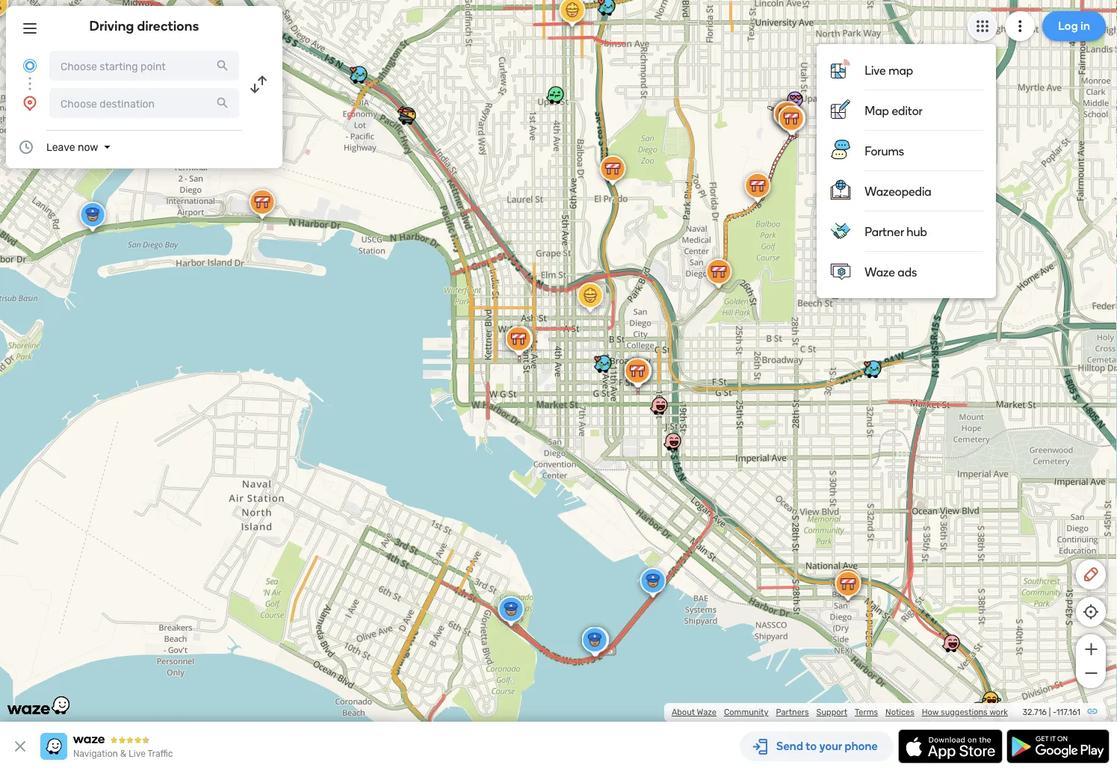 Task type: describe. For each thing, give the bounding box(es) containing it.
terms
[[855, 708, 879, 718]]

navigation
[[73, 749, 118, 760]]

driving directions
[[89, 18, 199, 34]]

about
[[672, 708, 695, 718]]

partners
[[776, 708, 809, 718]]

notices
[[886, 708, 915, 718]]

Choose starting point text field
[[49, 51, 239, 81]]

current location image
[[21, 57, 39, 75]]

32.716 | -117.161
[[1023, 708, 1081, 718]]

community
[[724, 708, 769, 718]]

Choose destination text field
[[49, 88, 239, 118]]

|
[[1049, 708, 1051, 718]]

pencil image
[[1083, 566, 1101, 584]]

support
[[817, 708, 848, 718]]

-
[[1053, 708, 1057, 718]]

directions
[[137, 18, 199, 34]]

how suggestions work link
[[922, 708, 1009, 718]]



Task type: locate. For each thing, give the bounding box(es) containing it.
now
[[78, 141, 98, 153]]

clock image
[[17, 138, 35, 156]]

waze
[[697, 708, 717, 718]]

location image
[[21, 94, 39, 112]]

leave
[[46, 141, 75, 153]]

notices link
[[886, 708, 915, 718]]

suggestions
[[941, 708, 988, 718]]

link image
[[1087, 706, 1099, 718]]

traffic
[[148, 749, 173, 760]]

how
[[922, 708, 939, 718]]

zoom out image
[[1082, 665, 1101, 683]]

community link
[[724, 708, 769, 718]]

leave now
[[46, 141, 98, 153]]

navigation & live traffic
[[73, 749, 173, 760]]

driving
[[89, 18, 134, 34]]

&
[[120, 749, 126, 760]]

about waze link
[[672, 708, 717, 718]]

x image
[[11, 738, 29, 756]]

work
[[990, 708, 1009, 718]]

about waze community partners support terms notices how suggestions work
[[672, 708, 1009, 718]]

terms link
[[855, 708, 879, 718]]

117.161
[[1057, 708, 1081, 718]]

partners link
[[776, 708, 809, 718]]

live
[[129, 749, 146, 760]]

32.716
[[1023, 708, 1047, 718]]

zoom in image
[[1082, 641, 1101, 659]]

support link
[[817, 708, 848, 718]]



Task type: vqa. For each thing, say whether or not it's contained in the screenshot.
the left USA
no



